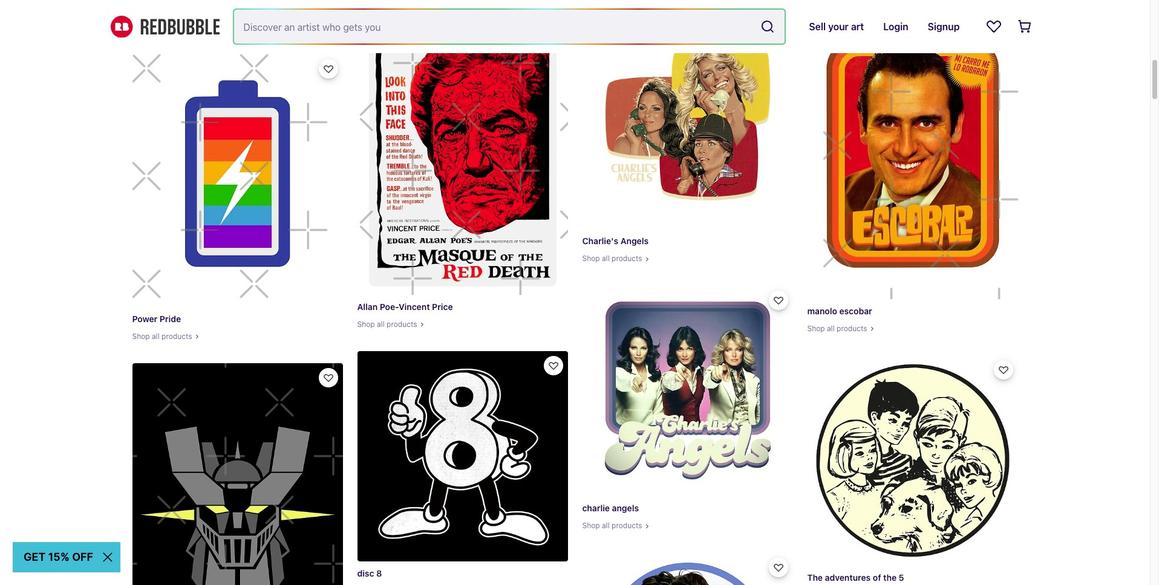 Task type: describe. For each thing, give the bounding box(es) containing it.
shop all products for angels
[[582, 522, 642, 531]]

shop all products for pride
[[132, 332, 192, 341]]

shop for allan poe-vincent price
[[357, 320, 375, 329]]

power pride
[[132, 314, 181, 324]]

all for manolo
[[827, 324, 835, 333]]

disc
[[357, 569, 374, 579]]

8
[[376, 569, 382, 579]]

adventures
[[825, 573, 871, 583]]

escobar
[[839, 306, 872, 316]]

products for angels
[[612, 254, 642, 263]]

angels
[[621, 236, 649, 246]]

shop for charlie angels
[[582, 522, 600, 531]]

disc 8 link
[[357, 352, 568, 586]]

shop for power pride
[[132, 332, 150, 341]]

manolo
[[807, 306, 837, 316]]

products for angels
[[612, 522, 642, 531]]

charlie angels
[[582, 503, 639, 514]]

charlie's
[[582, 236, 618, 246]]

all for power
[[152, 332, 160, 341]]

all for charlie
[[602, 522, 610, 531]]

charlie's angels
[[582, 236, 649, 246]]

the adventures of the 5 link
[[807, 356, 1018, 586]]

power
[[132, 314, 157, 324]]

5
[[899, 573, 904, 583]]



Task type: vqa. For each thing, say whether or not it's contained in the screenshot.
Allan Poe-Vincent Price
yes



Task type: locate. For each thing, give the bounding box(es) containing it.
pride
[[160, 314, 181, 324]]

shop all products for angels
[[582, 254, 642, 263]]

products
[[162, 23, 192, 32], [612, 254, 642, 263], [387, 320, 417, 329], [837, 324, 867, 333], [162, 332, 192, 341], [612, 522, 642, 531]]

shop all products down power pride
[[132, 332, 192, 341]]

shop down knight
[[132, 23, 150, 32]]

the
[[807, 573, 823, 583]]

allan
[[357, 302, 378, 312]]

shop all products for poe-
[[357, 320, 417, 329]]

products down angels
[[612, 522, 642, 531]]

industries
[[161, 4, 202, 15]]

knight industries tv
[[132, 4, 215, 15]]

tv
[[204, 4, 215, 15]]

shop for knight industries tv
[[132, 23, 150, 32]]

vincent
[[399, 302, 430, 312]]

shop down manolo
[[807, 324, 825, 333]]

shop all products for industries
[[132, 23, 192, 32]]

the adventures of the 5
[[807, 573, 904, 583]]

poe-
[[380, 302, 399, 312]]

products down allan poe-vincent price
[[387, 320, 417, 329]]

products for escobar
[[837, 324, 867, 333]]

angels
[[612, 503, 639, 514]]

all down power pride
[[152, 332, 160, 341]]

None field
[[234, 10, 785, 44]]

shop down power
[[132, 332, 150, 341]]

shop all products down "charlie angels"
[[582, 522, 642, 531]]

knight
[[132, 4, 159, 15]]

products for industries
[[162, 23, 192, 32]]

products for poe-
[[387, 320, 417, 329]]

all down poe-
[[377, 320, 385, 329]]

price
[[432, 302, 453, 312]]

shop all products down poe-
[[357, 320, 417, 329]]

shop all products
[[132, 23, 192, 32], [582, 254, 642, 263], [357, 320, 417, 329], [807, 324, 867, 333], [132, 332, 192, 341], [582, 522, 642, 531]]

the
[[883, 573, 897, 583]]

all down knight
[[152, 23, 160, 32]]

redbubble logo image
[[110, 16, 219, 38]]

shop all products down "knight industries tv"
[[132, 23, 192, 32]]

shop for manolo escobar
[[807, 324, 825, 333]]

all down "charlie angels"
[[602, 522, 610, 531]]

disc 8
[[357, 569, 382, 579]]

shop all products down manolo escobar
[[807, 324, 867, 333]]

shop all products for escobar
[[807, 324, 867, 333]]

shop
[[132, 23, 150, 32], [582, 254, 600, 263], [357, 320, 375, 329], [807, 324, 825, 333], [132, 332, 150, 341], [582, 522, 600, 531]]

all down manolo
[[827, 324, 835, 333]]

shop down charlie
[[582, 522, 600, 531]]

products for pride
[[162, 332, 192, 341]]

products down the angels on the top
[[612, 254, 642, 263]]

allan poe-vincent price
[[357, 302, 453, 312]]

shop for charlie's angels
[[582, 254, 600, 263]]

all for knight
[[152, 23, 160, 32]]

products down escobar
[[837, 324, 867, 333]]

products down "knight industries tv"
[[162, 23, 192, 32]]

manolo escobar
[[807, 306, 872, 316]]

all
[[152, 23, 160, 32], [602, 254, 610, 263], [377, 320, 385, 329], [827, 324, 835, 333], [152, 332, 160, 341], [602, 522, 610, 531]]

products down the pride
[[162, 332, 192, 341]]

Search term search field
[[234, 10, 756, 44]]

of
[[873, 573, 881, 583]]

shop down allan at bottom
[[357, 320, 375, 329]]

shop down charlie's
[[582, 254, 600, 263]]

all for allan
[[377, 320, 385, 329]]

all down charlie's
[[602, 254, 610, 263]]

all for charlie's
[[602, 254, 610, 263]]

charlie
[[582, 503, 610, 514]]

shop all products down 'charlie's angels'
[[582, 254, 642, 263]]



